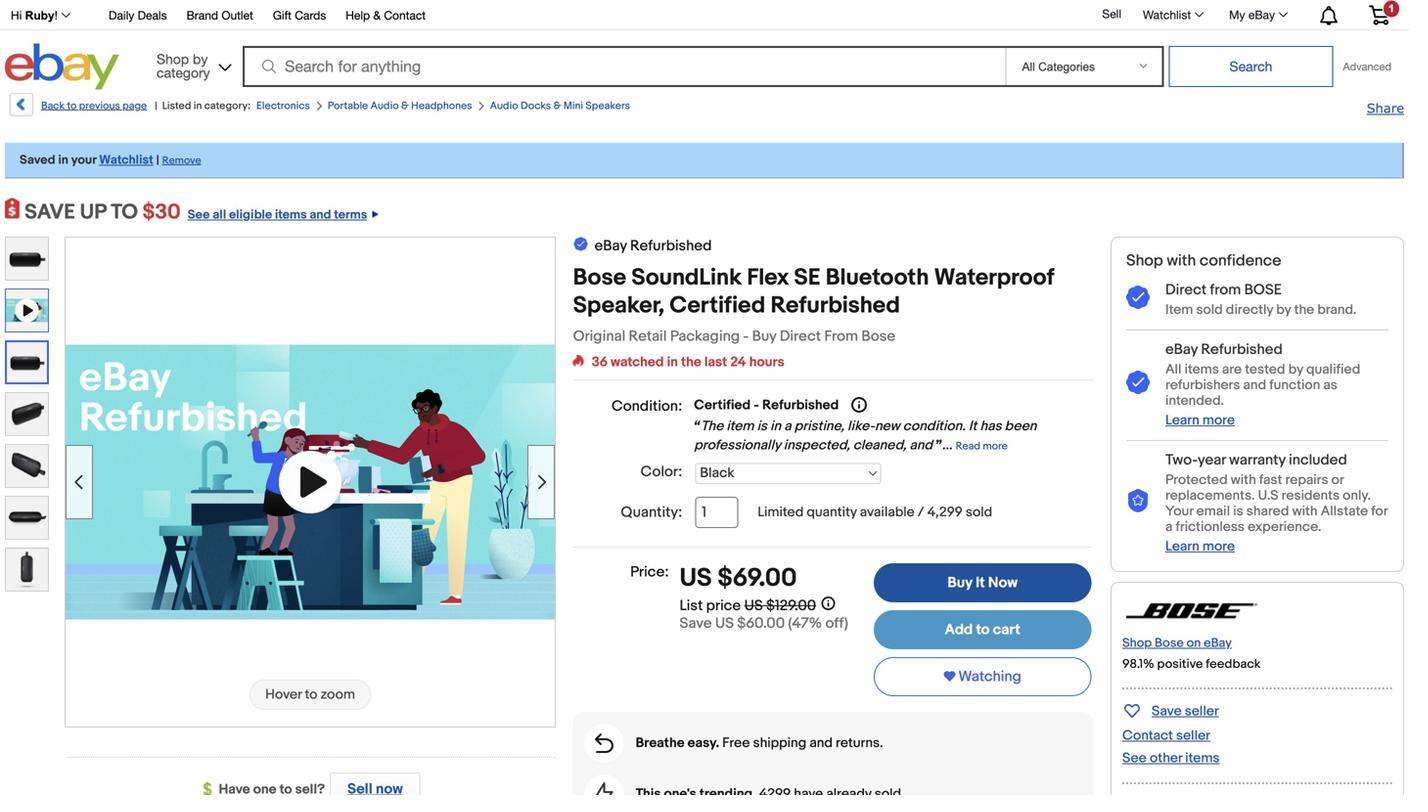 Task type: vqa. For each thing, say whether or not it's contained in the screenshot.
"7***1 (483)"
no



Task type: describe. For each thing, give the bounding box(es) containing it.
list price us $129.00
[[680, 597, 816, 615]]

electronics link
[[256, 100, 310, 113]]

now
[[988, 574, 1018, 592]]

learn more link for two-year warranty included
[[1166, 539, 1235, 555]]

portable audio & headphones link
[[328, 100, 472, 113]]

item
[[1166, 302, 1193, 319]]

& inside 'account' navigation
[[373, 8, 381, 22]]

dollar sign image
[[203, 783, 219, 796]]

0 vertical spatial see
[[188, 207, 210, 223]]

other
[[1150, 750, 1182, 767]]

off)
[[825, 615, 848, 633]]

back to previous page link
[[8, 93, 147, 123]]

shipping
[[753, 735, 807, 752]]

mini
[[564, 100, 583, 113]]

are
[[1222, 362, 1242, 378]]

text__icon image
[[573, 235, 589, 255]]

36 watched in the last 24 hours
[[592, 354, 785, 371]]

advanced link
[[1333, 47, 1401, 86]]

brand outlet
[[186, 8, 253, 22]]

ebay refurbished inside the 'us $69.00' main content
[[595, 237, 712, 255]]

item
[[726, 418, 754, 435]]

& for portable
[[401, 100, 409, 113]]

shop for shop by category
[[157, 51, 189, 67]]

contact seller link
[[1122, 728, 1211, 745]]

to
[[111, 200, 138, 225]]

a inside two-year warranty included protected with fast repairs or replacements. u.s residents only. your email is shared with allstate for a frictionless experience. learn more
[[1166, 519, 1173, 536]]

learn inside two-year warranty included protected with fast repairs or replacements. u.s residents only. your email is shared with allstate for a frictionless experience. learn more
[[1166, 539, 1200, 555]]

shop by category button
[[148, 44, 236, 86]]

$129.00
[[766, 597, 816, 615]]

shop with confidence
[[1126, 252, 1282, 271]]

portable
[[328, 100, 368, 113]]

condition:
[[612, 398, 682, 415]]

daily
[[109, 8, 134, 22]]

speakers
[[586, 100, 630, 113]]

the inside main content
[[681, 354, 701, 371]]

1 vertical spatial -
[[754, 397, 759, 414]]

1 vertical spatial with
[[1231, 472, 1256, 489]]

all
[[1166, 362, 1182, 378]]

read more link
[[956, 437, 1008, 454]]

save seller
[[1152, 703, 1219, 720]]

certified inside bose soundlink flex se bluetooth waterproof speaker, certified refurbished original retail packaging - buy direct from bose
[[670, 292, 766, 320]]

add to cart
[[945, 621, 1021, 639]]

the inside direct from bose item sold directly by the brand.
[[1294, 302, 1315, 319]]

deals
[[138, 8, 167, 22]]

headphones
[[411, 100, 472, 113]]

buy it now
[[948, 574, 1018, 592]]

for
[[1371, 503, 1388, 520]]

and inside all items are tested by qualified refurbishers and function as intended.
[[1243, 377, 1266, 394]]

pristine,
[[794, 418, 845, 435]]

1 vertical spatial watchlist
[[99, 153, 153, 168]]

0 horizontal spatial with
[[1167, 252, 1196, 271]]

to for add
[[976, 621, 990, 639]]

us $69.00 main content
[[573, 235, 1094, 796]]

portable audio & headphones
[[328, 100, 472, 113]]

direct inside direct from bose item sold directly by the brand.
[[1166, 281, 1207, 299]]

sell
[[1102, 7, 1122, 21]]

daily deals
[[109, 8, 167, 22]]

Quantity: text field
[[695, 497, 738, 528]]

more inside two-year warranty included protected with fast repairs or replacements. u.s residents only. your email is shared with allstate for a frictionless experience. learn more
[[1203, 539, 1235, 555]]

from
[[1210, 281, 1241, 299]]

category
[[157, 65, 210, 81]]

buy inside bose soundlink flex se bluetooth waterproof speaker, certified refurbished original retail packaging - buy direct from bose
[[752, 328, 777, 345]]

0 vertical spatial video 1 of 1 image
[[6, 290, 48, 332]]

shop for shop with confidence
[[1126, 252, 1163, 271]]

" the item is in a pristine, like-new condition. it has been professionally inspected, cleaned, and
[[694, 418, 1037, 454]]

1 link
[[1357, 0, 1401, 28]]

a inside " the item is in a pristine, like-new condition. it has been professionally inspected, cleaned, and
[[784, 418, 791, 435]]

watchlist inside "link"
[[1143, 8, 1191, 22]]

help & contact
[[346, 8, 426, 22]]

and inside " the item is in a pristine, like-new condition. it has been professionally inspected, cleaned, and
[[910, 437, 933, 454]]

docks
[[521, 100, 551, 113]]

with details__icon image for ebay refurbished
[[1126, 371, 1150, 396]]

it inside buy it now link
[[976, 574, 985, 592]]

1 horizontal spatial us
[[715, 615, 734, 633]]

" ... read more
[[936, 437, 1008, 454]]

my ebay link
[[1219, 3, 1297, 26]]

items inside contact seller see other items
[[1185, 750, 1220, 767]]

by inside shop by category
[[193, 51, 208, 67]]

my
[[1229, 8, 1245, 22]]

save us $60.00 (47% off)
[[680, 615, 848, 633]]

available
[[860, 504, 915, 521]]

your
[[1166, 503, 1193, 520]]

color
[[641, 463, 678, 481]]

1 vertical spatial video 1 of 1 image
[[66, 345, 555, 620]]

year
[[1198, 452, 1226, 469]]

been
[[1005, 418, 1037, 435]]

ebay up all
[[1166, 341, 1198, 359]]

intended.
[[1166, 393, 1224, 409]]

contact inside 'account' navigation
[[384, 8, 426, 22]]

price:
[[630, 564, 669, 581]]

0 horizontal spatial watchlist link
[[99, 153, 153, 168]]

in right watched
[[667, 354, 678, 371]]

replacements.
[[1166, 488, 1255, 504]]

save for save seller
[[1152, 703, 1182, 720]]

protected
[[1166, 472, 1228, 489]]

98.1% positive feedback
[[1122, 657, 1261, 672]]

1 horizontal spatial ebay refurbished
[[1166, 341, 1283, 359]]

advanced
[[1343, 60, 1392, 73]]

add to cart link
[[874, 611, 1092, 650]]

back to previous page
[[41, 100, 147, 113]]

...
[[942, 437, 953, 454]]

bose soundlink flex se bluetooth waterproof speaker, certified refurbished original retail packaging - buy direct from bose
[[573, 264, 1054, 345]]

it inside " the item is in a pristine, like-new condition. it has been professionally inspected, cleaned, and
[[969, 418, 977, 435]]

direct inside bose soundlink flex se bluetooth waterproof speaker, certified refurbished original retail packaging - buy direct from bose
[[780, 328, 821, 345]]

as
[[1323, 377, 1338, 394]]

price
[[706, 597, 741, 615]]

free
[[722, 735, 750, 752]]

0 vertical spatial |
[[155, 100, 157, 113]]

share
[[1367, 100, 1404, 115]]

refurbishers
[[1166, 377, 1240, 394]]

in left your
[[58, 153, 68, 168]]

positive
[[1157, 657, 1203, 672]]

$30
[[143, 200, 181, 225]]

learn more
[[1166, 412, 1235, 429]]

"
[[694, 418, 701, 435]]

by inside direct from bose item sold directly by the brand.
[[1276, 302, 1291, 319]]

0 vertical spatial items
[[275, 207, 307, 223]]

ebay inside 'account' navigation
[[1249, 8, 1275, 22]]

!
[[54, 9, 58, 22]]

last
[[704, 354, 727, 371]]

packaging
[[670, 328, 740, 345]]

picture 5 of 6 image
[[6, 497, 48, 539]]

retail
[[629, 328, 667, 345]]

watched
[[611, 354, 664, 371]]

98.1%
[[1122, 657, 1154, 672]]

shop for shop bose on ebay
[[1122, 636, 1152, 651]]

ebay inside the 'us $69.00' main content
[[595, 237, 627, 255]]

seller for contact
[[1176, 728, 1211, 745]]

1 vertical spatial certified
[[694, 397, 751, 414]]

2 horizontal spatial with
[[1292, 503, 1318, 520]]

terms
[[334, 207, 367, 223]]

professionally
[[694, 437, 781, 454]]

picture 3 of 6 image
[[6, 393, 48, 435]]

account navigation
[[0, 0, 1404, 30]]

from
[[824, 328, 858, 345]]

all items are tested by qualified refurbishers and function as intended.
[[1166, 362, 1361, 409]]

shop by category banner
[[0, 0, 1404, 95]]

up
[[80, 200, 106, 225]]



Task type: locate. For each thing, give the bounding box(es) containing it.
Search for anything text field
[[246, 48, 1002, 85]]

1 vertical spatial is
[[1233, 503, 1244, 520]]

1 horizontal spatial watchlist
[[1143, 8, 1191, 22]]

soundlink
[[631, 264, 742, 292]]

1 horizontal spatial the
[[1294, 302, 1315, 319]]

"
[[936, 437, 942, 454]]

the left brand. at the right top
[[1294, 302, 1315, 319]]

qualified
[[1306, 362, 1361, 378]]

cleaned,
[[853, 437, 907, 454]]

save up to $30
[[24, 200, 181, 225]]

items
[[275, 207, 307, 223], [1185, 362, 1219, 378], [1185, 750, 1220, 767]]

the left last
[[681, 354, 701, 371]]

ebay right my
[[1249, 8, 1275, 22]]

1 audio from the left
[[371, 100, 399, 113]]

- up item
[[754, 397, 759, 414]]

category:
[[204, 100, 251, 113]]

us down $69.00
[[744, 597, 763, 615]]

it left has
[[969, 418, 977, 435]]

function
[[1270, 377, 1320, 394]]

it left now
[[976, 574, 985, 592]]

& left headphones
[[401, 100, 409, 113]]

items inside all items are tested by qualified refurbishers and function as intended.
[[1185, 362, 1219, 378]]

contact inside contact seller see other items
[[1122, 728, 1173, 745]]

with up 'item'
[[1167, 252, 1196, 271]]

2 audio from the left
[[490, 100, 518, 113]]

and right are
[[1243, 377, 1266, 394]]

with details__icon image for breathe easy.
[[595, 734, 614, 754]]

repairs
[[1285, 472, 1329, 489]]

24
[[730, 354, 746, 371]]

watchlist right sell
[[1143, 8, 1191, 22]]

2 vertical spatial shop
[[1122, 636, 1152, 651]]

refurbished up soundlink
[[630, 237, 712, 255]]

2 vertical spatial by
[[1289, 362, 1303, 378]]

with details__icon image
[[1126, 286, 1150, 310], [1126, 371, 1150, 396], [1126, 489, 1150, 514], [595, 734, 614, 754], [596, 783, 613, 796]]

ebay refurbished up soundlink
[[595, 237, 712, 255]]

1 vertical spatial by
[[1276, 302, 1291, 319]]

1 vertical spatial sold
[[966, 504, 992, 521]]

and left 'terms'
[[310, 207, 331, 223]]

direct up 'item'
[[1166, 281, 1207, 299]]

seller inside button
[[1185, 703, 1219, 720]]

1 vertical spatial direct
[[780, 328, 821, 345]]

with details__icon image for direct from bose
[[1126, 286, 1150, 310]]

1 horizontal spatial contact
[[1122, 728, 1173, 745]]

0 horizontal spatial -
[[743, 328, 749, 345]]

& right help
[[373, 8, 381, 22]]

in down certified - refurbished
[[770, 418, 781, 435]]

watchlist link right sell
[[1132, 3, 1213, 26]]

2 vertical spatial with
[[1292, 503, 1318, 520]]

0 horizontal spatial audio
[[371, 100, 399, 113]]

and left 'returns.'
[[810, 735, 833, 752]]

with down repairs
[[1292, 503, 1318, 520]]

brand.
[[1318, 302, 1357, 319]]

None submit
[[1169, 46, 1333, 87]]

1 vertical spatial contact
[[1122, 728, 1173, 745]]

new
[[875, 418, 900, 435]]

seller down save seller
[[1176, 728, 1211, 745]]

by down bose
[[1276, 302, 1291, 319]]

0 horizontal spatial us
[[680, 564, 712, 594]]

shop up listed
[[157, 51, 189, 67]]

shop
[[157, 51, 189, 67], [1126, 252, 1163, 271], [1122, 636, 1152, 651]]

tested
[[1245, 362, 1286, 378]]

1 horizontal spatial see
[[1122, 750, 1147, 767]]

1 vertical spatial buy
[[948, 574, 973, 592]]

refurbished inside bose soundlink flex se bluetooth waterproof speaker, certified refurbished original retail packaging - buy direct from bose
[[771, 292, 900, 320]]

2 horizontal spatial us
[[744, 597, 763, 615]]

is down certified - refurbished
[[757, 418, 767, 435]]

see
[[188, 207, 210, 223], [1122, 750, 1147, 767]]

0 horizontal spatial direct
[[780, 328, 821, 345]]

0 vertical spatial learn more link
[[1166, 412, 1235, 429]]

shop left confidence
[[1126, 252, 1163, 271]]

0 horizontal spatial contact
[[384, 8, 426, 22]]

picture 6 of 6 image
[[6, 549, 48, 591]]

gift
[[273, 8, 292, 22]]

0 vertical spatial by
[[193, 51, 208, 67]]

see inside contact seller see other items
[[1122, 750, 1147, 767]]

save
[[24, 200, 75, 225]]

watchlist link right your
[[99, 153, 153, 168]]

to for back
[[67, 100, 77, 113]]

shop up 98.1%
[[1122, 636, 1152, 651]]

warranty
[[1229, 452, 1286, 469]]

sold down from
[[1196, 302, 1223, 319]]

video 1 of 1 image
[[6, 290, 48, 332], [66, 345, 555, 620]]

to
[[67, 100, 77, 113], [976, 621, 990, 639]]

ebay right text__icon
[[595, 237, 627, 255]]

listed
[[162, 100, 191, 113]]

read
[[956, 440, 981, 453]]

1 horizontal spatial bose
[[862, 328, 896, 345]]

0 vertical spatial ebay refurbished
[[595, 237, 712, 255]]

flex
[[747, 264, 789, 292]]

0 horizontal spatial save
[[680, 615, 712, 633]]

contact up other
[[1122, 728, 1173, 745]]

0 vertical spatial it
[[969, 418, 977, 435]]

0 vertical spatial save
[[680, 615, 712, 633]]

certified
[[670, 292, 766, 320], [694, 397, 751, 414]]

watchlist link
[[1132, 3, 1213, 26], [99, 153, 153, 168]]

refurbished up pristine,
[[762, 397, 839, 414]]

seller
[[1185, 703, 1219, 720], [1176, 728, 1211, 745]]

share button
[[1367, 100, 1404, 117]]

included
[[1289, 452, 1347, 469]]

1 vertical spatial the
[[681, 354, 701, 371]]

more down has
[[983, 440, 1008, 453]]

more information - about this item condition image
[[852, 397, 867, 413]]

1 vertical spatial see
[[1122, 750, 1147, 767]]

0 vertical spatial to
[[67, 100, 77, 113]]

2 vertical spatial more
[[1203, 539, 1235, 555]]

1 vertical spatial ebay refurbished
[[1166, 341, 1283, 359]]

picture 1 of 6 image
[[6, 238, 48, 280]]

cards
[[295, 8, 326, 22]]

1 horizontal spatial &
[[401, 100, 409, 113]]

$60.00
[[737, 615, 785, 633]]

refurbished up are
[[1201, 341, 1283, 359]]

(47%
[[788, 615, 822, 633]]

0 vertical spatial learn
[[1166, 412, 1200, 429]]

0 horizontal spatial buy
[[752, 328, 777, 345]]

1 vertical spatial shop
[[1126, 252, 1163, 271]]

direct
[[1166, 281, 1207, 299], [780, 328, 821, 345]]

1 horizontal spatial to
[[976, 621, 990, 639]]

refurbished up from
[[771, 292, 900, 320]]

4,299
[[927, 504, 963, 521]]

and left "
[[910, 437, 933, 454]]

0 horizontal spatial the
[[681, 354, 701, 371]]

0 vertical spatial seller
[[1185, 703, 1219, 720]]

1 horizontal spatial is
[[1233, 503, 1244, 520]]

breathe
[[636, 735, 685, 752]]

save down the us $69.00
[[680, 615, 712, 633]]

only.
[[1343, 488, 1371, 504]]

us left $60.00
[[715, 615, 734, 633]]

- up 24
[[743, 328, 749, 345]]

0 horizontal spatial to
[[67, 100, 77, 113]]

more
[[1203, 412, 1235, 429], [983, 440, 1008, 453], [1203, 539, 1235, 555]]

1 horizontal spatial with
[[1231, 472, 1256, 489]]

contact seller see other items
[[1122, 728, 1220, 767]]

has
[[980, 418, 1002, 435]]

to left cart
[[976, 621, 990, 639]]

outlet
[[222, 8, 253, 22]]

1 horizontal spatial sold
[[1196, 302, 1223, 319]]

see all eligible items and terms link
[[181, 200, 378, 225]]

0 horizontal spatial a
[[784, 418, 791, 435]]

ebay refurbished up are
[[1166, 341, 1283, 359]]

0 horizontal spatial &
[[373, 8, 381, 22]]

1 horizontal spatial direct
[[1166, 281, 1207, 299]]

direct from bose item sold directly by the brand.
[[1166, 281, 1357, 319]]

items right all
[[1185, 362, 1219, 378]]

buy
[[752, 328, 777, 345], [948, 574, 973, 592]]

us up list
[[680, 564, 712, 594]]

learn more link for ebay refurbished
[[1166, 412, 1235, 429]]

seller inside contact seller see other items
[[1176, 728, 1211, 745]]

page
[[122, 100, 147, 113]]

is inside " the item is in a pristine, like-new condition. it has been professionally inspected, cleaned, and
[[757, 418, 767, 435]]

cart
[[993, 621, 1021, 639]]

gift cards
[[273, 8, 326, 22]]

2 vertical spatial items
[[1185, 750, 1220, 767]]

0 vertical spatial a
[[784, 418, 791, 435]]

1 vertical spatial items
[[1185, 362, 1219, 378]]

/
[[918, 504, 924, 521]]

certified up the
[[694, 397, 751, 414]]

sold inside the 'us $69.00' main content
[[966, 504, 992, 521]]

1 horizontal spatial -
[[754, 397, 759, 414]]

save for save us $60.00 (47% off)
[[680, 615, 712, 633]]

more down intended.
[[1203, 412, 1235, 429]]

shop inside shop by category
[[157, 51, 189, 67]]

0 vertical spatial with
[[1167, 252, 1196, 271]]

1 vertical spatial save
[[1152, 703, 1182, 720]]

0 vertical spatial direct
[[1166, 281, 1207, 299]]

direct left from
[[780, 328, 821, 345]]

learn more link down intended.
[[1166, 412, 1235, 429]]

1 vertical spatial learn more link
[[1166, 539, 1235, 555]]

save up contact seller link at the right bottom of the page
[[1152, 703, 1182, 720]]

email
[[1197, 503, 1230, 520]]

| listed in category:
[[155, 100, 251, 113]]

limited quantity available / 4,299 sold
[[758, 504, 992, 521]]

a left frictionless
[[1166, 519, 1173, 536]]

0 vertical spatial buy
[[752, 328, 777, 345]]

1 vertical spatial it
[[976, 574, 985, 592]]

allstate
[[1321, 503, 1368, 520]]

help & contact link
[[346, 5, 426, 27]]

ebay right on
[[1204, 636, 1232, 651]]

shop by category
[[157, 51, 210, 81]]

bose down text__icon
[[573, 264, 626, 292]]

0 vertical spatial certified
[[670, 292, 766, 320]]

is inside two-year warranty included protected with fast repairs or replacements. u.s residents only. your email is shared with allstate for a frictionless experience. learn more
[[1233, 503, 1244, 520]]

original
[[573, 328, 626, 345]]

picture 4 of 6 image
[[6, 445, 48, 487]]

1 horizontal spatial audio
[[490, 100, 518, 113]]

confidence
[[1200, 252, 1282, 271]]

to right back
[[67, 100, 77, 113]]

1 horizontal spatial watchlist link
[[1132, 3, 1213, 26]]

feedback
[[1206, 657, 1261, 672]]

more inside the " ... read more
[[983, 440, 1008, 453]]

ebay refurbished
[[595, 237, 712, 255], [1166, 341, 1283, 359]]

quantity
[[807, 504, 857, 521]]

| left remove button
[[156, 153, 159, 168]]

0 vertical spatial contact
[[384, 8, 426, 22]]

watchlist
[[1143, 8, 1191, 22], [99, 153, 153, 168]]

none submit inside shop by category banner
[[1169, 46, 1333, 87]]

in right listed
[[194, 100, 202, 113]]

by down brand
[[193, 51, 208, 67]]

0 horizontal spatial watchlist
[[99, 153, 153, 168]]

1 vertical spatial to
[[976, 621, 990, 639]]

is
[[757, 418, 767, 435], [1233, 503, 1244, 520]]

in inside " the item is in a pristine, like-new condition. it has been professionally inspected, cleaned, and
[[770, 418, 781, 435]]

picture 2 of 6 image
[[7, 343, 47, 383]]

learn down frictionless
[[1166, 539, 1200, 555]]

certified - refurbished
[[694, 397, 839, 414]]

1 learn from the top
[[1166, 412, 1200, 429]]

0 horizontal spatial video 1 of 1 image
[[6, 290, 48, 332]]

0 horizontal spatial see
[[188, 207, 210, 223]]

the
[[1294, 302, 1315, 319], [681, 354, 701, 371]]

1 vertical spatial |
[[156, 153, 159, 168]]

hi ruby !
[[11, 9, 58, 22]]

sold right 4,299
[[966, 504, 992, 521]]

1 vertical spatial more
[[983, 440, 1008, 453]]

0 horizontal spatial is
[[757, 418, 767, 435]]

learn down intended.
[[1166, 412, 1200, 429]]

items right eligible
[[275, 207, 307, 223]]

electronics
[[256, 100, 310, 113]]

brand
[[186, 8, 218, 22]]

1 vertical spatial bose
[[862, 328, 896, 345]]

0 vertical spatial sold
[[1196, 302, 1223, 319]]

& left mini
[[554, 100, 561, 113]]

0 vertical spatial -
[[743, 328, 749, 345]]

a down certified - refurbished
[[784, 418, 791, 435]]

0 horizontal spatial ebay refurbished
[[595, 237, 712, 255]]

items right other
[[1185, 750, 1220, 767]]

more down frictionless
[[1203, 539, 1235, 555]]

0 horizontal spatial bose
[[573, 264, 626, 292]]

1 vertical spatial learn
[[1166, 539, 1200, 555]]

buy left now
[[948, 574, 973, 592]]

by right tested
[[1289, 362, 1303, 378]]

2 vertical spatial bose
[[1155, 636, 1184, 651]]

contact right help
[[384, 8, 426, 22]]

& for audio
[[554, 100, 561, 113]]

buy up hours
[[752, 328, 777, 345]]

- inside bose soundlink flex se bluetooth waterproof speaker, certified refurbished original retail packaging - buy direct from bose
[[743, 328, 749, 345]]

save inside the 'us $69.00' main content
[[680, 615, 712, 633]]

with
[[1167, 252, 1196, 271], [1231, 472, 1256, 489], [1292, 503, 1318, 520]]

bose right from
[[862, 328, 896, 345]]

certified up packaging
[[670, 292, 766, 320]]

save inside button
[[1152, 703, 1182, 720]]

bose up positive
[[1155, 636, 1184, 651]]

two-
[[1166, 452, 1198, 469]]

quantity:
[[621, 504, 682, 522]]

0 vertical spatial watchlist link
[[1132, 3, 1213, 26]]

0 vertical spatial bose
[[573, 264, 626, 292]]

0 vertical spatial the
[[1294, 302, 1315, 319]]

frictionless
[[1176, 519, 1245, 536]]

with details__icon image for two-year warranty included
[[1126, 489, 1150, 514]]

0 vertical spatial is
[[757, 418, 767, 435]]

watchlist right your
[[99, 153, 153, 168]]

is right email
[[1233, 503, 1244, 520]]

seller for save
[[1185, 703, 1219, 720]]

0 vertical spatial more
[[1203, 412, 1235, 429]]

see left other
[[1122, 750, 1147, 767]]

shared
[[1247, 503, 1289, 520]]

learn more link down frictionless
[[1166, 539, 1235, 555]]

| left listed
[[155, 100, 157, 113]]

2 learn from the top
[[1166, 539, 1200, 555]]

audio left docks
[[490, 100, 518, 113]]

back
[[41, 100, 65, 113]]

hi
[[11, 9, 22, 22]]

u.s
[[1258, 488, 1279, 504]]

-
[[743, 328, 749, 345], [754, 397, 759, 414]]

audio right portable
[[371, 100, 399, 113]]

1 horizontal spatial a
[[1166, 519, 1173, 536]]

see left all
[[188, 207, 210, 223]]

watchlist link inside 'account' navigation
[[1132, 3, 1213, 26]]

to inside the 'us $69.00' main content
[[976, 621, 990, 639]]

|
[[155, 100, 157, 113], [156, 153, 159, 168]]

2 horizontal spatial &
[[554, 100, 561, 113]]

1 horizontal spatial buy
[[948, 574, 973, 592]]

by inside all items are tested by qualified refurbishers and function as intended.
[[1289, 362, 1303, 378]]

learn more link
[[1166, 412, 1235, 429], [1166, 539, 1235, 555]]

0 horizontal spatial sold
[[966, 504, 992, 521]]

ruby
[[25, 9, 54, 22]]

1 vertical spatial seller
[[1176, 728, 1211, 745]]

1 learn more link from the top
[[1166, 412, 1235, 429]]

0 vertical spatial watchlist
[[1143, 8, 1191, 22]]

with down "warranty"
[[1231, 472, 1256, 489]]

seller up contact seller link at the right bottom of the page
[[1185, 703, 1219, 720]]

1 vertical spatial watchlist link
[[99, 153, 153, 168]]

and
[[310, 207, 331, 223], [1243, 377, 1266, 394], [910, 437, 933, 454], [810, 735, 833, 752]]

sold inside direct from bose item sold directly by the brand.
[[1196, 302, 1223, 319]]

help
[[346, 8, 370, 22]]

2 learn more link from the top
[[1166, 539, 1235, 555]]

1 horizontal spatial video 1 of 1 image
[[66, 345, 555, 620]]

2 horizontal spatial bose
[[1155, 636, 1184, 651]]



